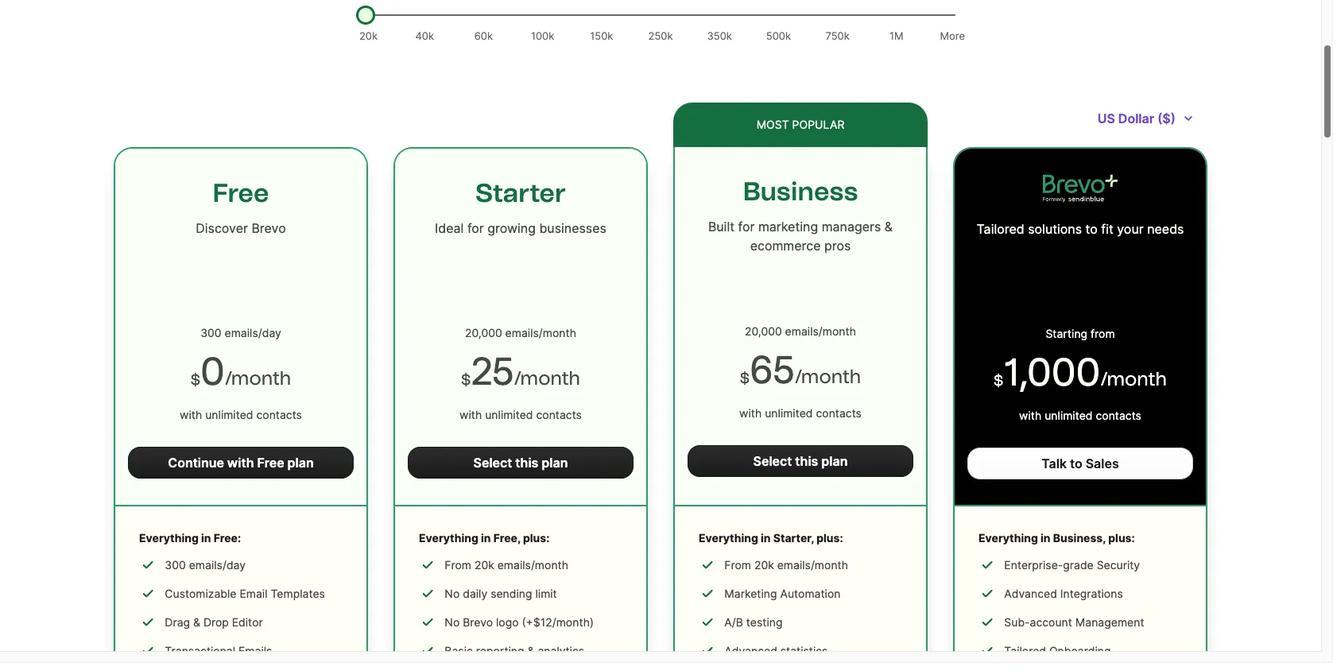 Task type: describe. For each thing, give the bounding box(es) containing it.
tailored solutions to fit your needs
[[977, 221, 1184, 237]]

tailored for tailored onboarding
[[1005, 644, 1046, 658]]

20,000 emails / month for 25
[[465, 326, 577, 340]]

continue with free plan
[[168, 455, 314, 471]]

advanced integrations
[[1005, 587, 1123, 600]]

discover brevo
[[196, 220, 286, 236]]

0
[[200, 348, 225, 394]]

100k
[[531, 29, 554, 42]]

ideal for growing businesses
[[435, 220, 607, 236]]

sub-account management
[[1005, 615, 1145, 629]]

basic reporting & analytics
[[445, 644, 584, 658]]

month for 65
[[801, 365, 861, 388]]

basic
[[445, 644, 473, 658]]

month for 25
[[520, 367, 581, 390]]

business,
[[1053, 531, 1106, 545]]

onboarding
[[1050, 644, 1111, 658]]

this for 65
[[795, 453, 819, 469]]

20k for 25
[[475, 558, 494, 572]]

unlimited for 1,000
[[1045, 409, 1093, 422]]

250k
[[648, 29, 673, 42]]

ideal
[[435, 220, 464, 236]]

most popular
[[757, 118, 845, 131]]

drag & drop editor
[[165, 615, 263, 629]]

testing
[[747, 615, 783, 629]]

marketing
[[759, 219, 818, 235]]

more
[[940, 29, 965, 42]]

sales
[[1086, 456, 1119, 472]]

dollar
[[1119, 111, 1155, 126]]

150k
[[590, 29, 613, 42]]

from for 25
[[445, 558, 472, 572]]

transactional emails
[[165, 644, 272, 658]]

integrations
[[1061, 587, 1123, 600]]

plan for 65
[[822, 453, 848, 469]]

us dollar ($)
[[1098, 111, 1176, 126]]

us dollar ($) button
[[1085, 103, 1208, 134]]

a/b
[[725, 615, 743, 629]]

300 for 300 emails / day
[[201, 326, 222, 340]]

analytics
[[538, 644, 584, 658]]

talk to sales
[[1042, 456, 1119, 472]]

talk
[[1042, 456, 1067, 472]]

emails
[[239, 644, 272, 658]]

customizable
[[165, 587, 237, 600]]

in for 1,000
[[1041, 531, 1051, 545]]

with for 65
[[740, 406, 762, 420]]

for for 65
[[738, 219, 755, 235]]

300 emails / day
[[201, 326, 281, 340]]

continue
[[168, 455, 224, 471]]

plus: for 1,000
[[1109, 531, 1135, 545]]

1 horizontal spatial &
[[528, 644, 535, 658]]

everything in starter, plus:
[[699, 531, 843, 545]]

with for 1,000
[[1019, 409, 1042, 422]]

a/b testing
[[725, 615, 783, 629]]

month for 1,000
[[1107, 367, 1167, 390]]

managers
[[822, 219, 881, 235]]

40k
[[415, 29, 434, 42]]

grade
[[1063, 558, 1094, 572]]

tailored for tailored solutions to fit your needs
[[977, 221, 1025, 237]]

20,000 for 25
[[465, 326, 502, 340]]

this for 25
[[516, 455, 539, 471]]

& inside built for marketing managers & ecommerce pros
[[885, 219, 893, 235]]

unlimited for 25
[[485, 408, 533, 421]]

with for 25
[[460, 408, 482, 421]]

us
[[1098, 111, 1116, 126]]

with unlimited contacts for 65
[[740, 406, 862, 420]]

popular
[[792, 118, 845, 131]]

contacts for 65
[[816, 406, 862, 420]]

brevo for discover
[[252, 220, 286, 236]]

solutions
[[1028, 221, 1082, 237]]

templates
[[271, 587, 325, 600]]

no for no daily sending limit
[[445, 587, 460, 600]]

$ 65 / month
[[740, 347, 861, 393]]

with for 0
[[180, 408, 202, 421]]

emails for 0
[[225, 326, 258, 340]]

25
[[471, 348, 514, 394]]

60k
[[475, 29, 493, 42]]

starter
[[475, 178, 566, 208]]

limit
[[536, 587, 557, 600]]

everything in business, plus:
[[979, 531, 1135, 545]]

300 for 300 emails/day
[[165, 558, 186, 572]]

growing
[[488, 220, 536, 236]]

65
[[750, 347, 795, 393]]

logo
[[496, 615, 519, 629]]

no for no brevo logo (+$12 /month )
[[445, 615, 460, 629]]

$ 25 / month
[[461, 348, 581, 394]]

free,
[[494, 531, 521, 545]]

20,000 emails / month for 65
[[745, 324, 856, 338]]

most
[[757, 118, 789, 131]]

select for 65
[[753, 453, 792, 469]]

plus: for 65
[[817, 531, 843, 545]]

business
[[743, 177, 858, 207]]

email
[[240, 587, 268, 600]]

starting from
[[1046, 327, 1115, 340]]

built
[[708, 219, 735, 235]]

management
[[1076, 615, 1145, 629]]

emails for 65
[[785, 324, 819, 338]]

350k
[[707, 29, 732, 42]]

enterprise-grade security
[[1005, 558, 1140, 572]]

everything for 0
[[139, 531, 199, 545]]

free
[[213, 178, 269, 208]]

free
[[257, 455, 284, 471]]

reporting
[[476, 644, 524, 658]]

with unlimited contacts for 25
[[460, 408, 582, 421]]

20k for 65
[[755, 558, 774, 572]]

free:
[[214, 531, 241, 545]]

no brevo logo (+$12 /month )
[[445, 615, 594, 629]]

starting
[[1046, 327, 1088, 340]]

sending
[[491, 587, 532, 600]]

starter,
[[774, 531, 814, 545]]

month up $ 25 / month
[[543, 326, 577, 340]]

businesses
[[539, 220, 607, 236]]



Task type: locate. For each thing, give the bounding box(es) containing it.
plus: right starter,
[[817, 531, 843, 545]]

0 horizontal spatial 20,000 emails / month
[[465, 326, 577, 340]]

0 horizontal spatial plan
[[288, 455, 314, 471]]

from for 65
[[725, 558, 751, 572]]

2 plus: from the left
[[817, 531, 843, 545]]

$ for 65
[[740, 370, 750, 387]]

month inside $ 0 / month
[[231, 367, 291, 390]]

& right managers
[[885, 219, 893, 235]]

1 horizontal spatial select
[[753, 453, 792, 469]]

month
[[823, 324, 856, 338], [543, 326, 577, 340], [801, 365, 861, 388], [231, 367, 291, 390], [520, 367, 581, 390], [1107, 367, 1167, 390]]

contacts for 1,000
[[1096, 409, 1142, 422]]

20,000 emails / month up $ 25 / month
[[465, 326, 577, 340]]

3 everything from the left
[[699, 531, 758, 545]]

0 horizontal spatial 20k
[[359, 29, 378, 42]]

no up 'basic'
[[445, 615, 460, 629]]

select up everything in free, plus:
[[474, 455, 512, 471]]

in
[[201, 531, 211, 545], [481, 531, 491, 545], [761, 531, 771, 545], [1041, 531, 1051, 545]]

plan for 25
[[542, 455, 568, 471]]

with unlimited contacts down $ 25 / month
[[460, 408, 582, 421]]

select this plan button up starter,
[[688, 445, 914, 477]]

month down day
[[231, 367, 291, 390]]

20k down everything in starter, plus:
[[755, 558, 774, 572]]

1 in from the left
[[201, 531, 211, 545]]

security
[[1097, 558, 1140, 572]]

2 vertical spatial &
[[528, 644, 535, 658]]

2 from 20k emails/month from the left
[[725, 558, 849, 572]]

300 emails/day
[[165, 558, 246, 572]]

1 horizontal spatial from
[[725, 558, 751, 572]]

1 horizontal spatial plus:
[[817, 531, 843, 545]]

select this plan up starter,
[[753, 453, 848, 469]]

emails/day
[[189, 558, 246, 572]]

1 horizontal spatial select this plan button
[[688, 445, 914, 477]]

from 20k emails/month down free,
[[445, 558, 569, 572]]

with unlimited contacts
[[740, 406, 862, 420], [180, 408, 302, 421], [460, 408, 582, 421], [1019, 409, 1142, 422]]

with unlimited contacts down $ 1,000 / month
[[1019, 409, 1142, 422]]

everything in free, plus:
[[419, 531, 550, 545]]

advanced
[[1005, 587, 1057, 600], [725, 644, 778, 658]]

1 vertical spatial no
[[445, 615, 460, 629]]

tailored onboarding
[[1005, 644, 1111, 658]]

unlimited down $ 0 / month
[[205, 408, 253, 421]]

/ inside $ 65 / month
[[795, 365, 801, 388]]

month up $ 65 / month
[[823, 324, 856, 338]]

discover
[[196, 220, 248, 236]]

with unlimited contacts for 0
[[180, 408, 302, 421]]

from
[[445, 558, 472, 572], [725, 558, 751, 572]]

with unlimited contacts down $ 0 / month
[[180, 408, 302, 421]]

$ inside $ 25 / month
[[461, 371, 471, 389]]

2 horizontal spatial plus:
[[1109, 531, 1135, 545]]

everything for 25
[[419, 531, 479, 545]]

1 horizontal spatial brevo
[[463, 615, 493, 629]]

with up continue
[[180, 408, 202, 421]]

1 horizontal spatial emails
[[505, 326, 539, 340]]

month inside $ 1,000 / month
[[1107, 367, 1167, 390]]

1 horizontal spatial 20,000
[[745, 324, 782, 338]]

1m
[[890, 29, 904, 42]]

plus: up security
[[1109, 531, 1135, 545]]

emails up $ 25 / month
[[505, 326, 539, 340]]

& right drag
[[193, 615, 200, 629]]

slider
[[356, 6, 375, 25]]

day
[[262, 326, 281, 340]]

contacts down $ 65 / month
[[816, 406, 862, 420]]

$ for 0
[[191, 371, 200, 389]]

advanced statistics
[[725, 644, 828, 658]]

account
[[1030, 615, 1073, 629]]

everything up marketing on the right bottom
[[699, 531, 758, 545]]

1 horizontal spatial emails/month
[[777, 558, 849, 572]]

marketing
[[725, 587, 777, 600]]

to inside button
[[1070, 456, 1083, 472]]

enterprise-
[[1005, 558, 1063, 572]]

300 down everything in free:
[[165, 558, 186, 572]]

emails/month up automation
[[777, 558, 849, 572]]

advanced down enterprise-
[[1005, 587, 1057, 600]]

tailored left solutions
[[977, 221, 1025, 237]]

select up everything in starter, plus:
[[753, 453, 792, 469]]

select this plan button
[[688, 445, 914, 477], [408, 447, 634, 479]]

needs
[[1148, 221, 1184, 237]]

daily
[[463, 587, 488, 600]]

in for 65
[[761, 531, 771, 545]]

month inside $ 65 / month
[[801, 365, 861, 388]]

talk to sales button
[[968, 448, 1194, 479]]

1 vertical spatial to
[[1070, 456, 1083, 472]]

1 horizontal spatial plan
[[542, 455, 568, 471]]

contacts down $ 25 / month
[[536, 408, 582, 421]]

unlimited down $ 25 / month
[[485, 408, 533, 421]]

2 horizontal spatial 20k
[[755, 558, 774, 572]]

month down 'from'
[[1107, 367, 1167, 390]]

0 vertical spatial no
[[445, 587, 460, 600]]

for inside built for marketing managers & ecommerce pros
[[738, 219, 755, 235]]

everything for 65
[[699, 531, 758, 545]]

0 horizontal spatial brevo
[[252, 220, 286, 236]]

customizable email templates
[[165, 587, 325, 600]]

3 plus: from the left
[[1109, 531, 1135, 545]]

0 horizontal spatial for
[[467, 220, 484, 236]]

1 horizontal spatial 20,000 emails / month
[[745, 324, 856, 338]]

in left free,
[[481, 531, 491, 545]]

/ inside $ 25 / month
[[514, 367, 520, 390]]

this up free,
[[516, 455, 539, 471]]

select this plan for 25
[[474, 455, 568, 471]]

contacts
[[816, 406, 862, 420], [256, 408, 302, 421], [536, 408, 582, 421], [1096, 409, 1142, 422]]

brevo down daily
[[463, 615, 493, 629]]

everything left free,
[[419, 531, 479, 545]]

emails/month for 65
[[777, 558, 849, 572]]

0 vertical spatial brevo
[[252, 220, 286, 236]]

unlimited for 0
[[205, 408, 253, 421]]

1 horizontal spatial from 20k emails/month
[[725, 558, 849, 572]]

month right 65
[[801, 365, 861, 388]]

contacts for 0
[[256, 408, 302, 421]]

0 vertical spatial 300
[[201, 326, 222, 340]]

/
[[819, 324, 823, 338], [258, 326, 262, 340], [539, 326, 543, 340], [795, 365, 801, 388], [225, 367, 231, 390], [514, 367, 520, 390], [1101, 367, 1107, 390]]

2 horizontal spatial &
[[885, 219, 893, 235]]

from 20k emails/month for 65
[[725, 558, 849, 572]]

select
[[753, 453, 792, 469], [474, 455, 512, 471]]

advanced for advanced statistics
[[725, 644, 778, 658]]

0 horizontal spatial plus:
[[523, 531, 550, 545]]

plus: for 25
[[523, 531, 550, 545]]

ecommerce
[[750, 238, 821, 254]]

everything for 1,000
[[979, 531, 1038, 545]]

in left starter,
[[761, 531, 771, 545]]

from up daily
[[445, 558, 472, 572]]

emails
[[785, 324, 819, 338], [225, 326, 258, 340], [505, 326, 539, 340]]

1 vertical spatial brevo
[[463, 615, 493, 629]]

1 everything from the left
[[139, 531, 199, 545]]

2 horizontal spatial plan
[[822, 453, 848, 469]]

from 20k emails/month for 25
[[445, 558, 569, 572]]

unlimited down $ 1,000 / month
[[1045, 409, 1093, 422]]

20,000 emails / month up $ 65 / month
[[745, 324, 856, 338]]

sub-
[[1005, 615, 1030, 629]]

plus: right free,
[[523, 531, 550, 545]]

)
[[590, 615, 594, 629]]

0 vertical spatial to
[[1086, 221, 1098, 237]]

from
[[1091, 327, 1115, 340]]

with unlimited contacts down $ 65 / month
[[740, 406, 862, 420]]

1 horizontal spatial select this plan
[[753, 453, 848, 469]]

/ inside $ 1,000 / month
[[1101, 367, 1107, 390]]

$ inside $ 65 / month
[[740, 370, 750, 387]]

month right 25
[[520, 367, 581, 390]]

2 from from the left
[[725, 558, 751, 572]]

select this plan button up free,
[[408, 447, 634, 479]]

0 horizontal spatial emails
[[225, 326, 258, 340]]

drag
[[165, 615, 190, 629]]

0 horizontal spatial select
[[474, 455, 512, 471]]

editor
[[232, 615, 263, 629]]

with left free
[[227, 455, 254, 471]]

everything up enterprise-
[[979, 531, 1038, 545]]

month for 0
[[231, 367, 291, 390]]

20,000 emails / month
[[745, 324, 856, 338], [465, 326, 577, 340]]

1 horizontal spatial advanced
[[1005, 587, 1057, 600]]

contacts up free
[[256, 408, 302, 421]]

emails left day
[[225, 326, 258, 340]]

transactional
[[165, 644, 235, 658]]

20k down everything in free, plus:
[[475, 558, 494, 572]]

0 horizontal spatial from
[[445, 558, 472, 572]]

brevo for no
[[463, 615, 493, 629]]

2 emails/month from the left
[[777, 558, 849, 572]]

with down the '1,000'
[[1019, 409, 1042, 422]]

select this plan button for 65
[[688, 445, 914, 477]]

750k
[[826, 29, 850, 42]]

continue with free plan button
[[128, 447, 354, 479]]

0 horizontal spatial &
[[193, 615, 200, 629]]

0 vertical spatial &
[[885, 219, 893, 235]]

($)
[[1158, 111, 1176, 126]]

20,000
[[745, 324, 782, 338], [465, 326, 502, 340]]

0 horizontal spatial from 20k emails/month
[[445, 558, 569, 572]]

to right talk
[[1070, 456, 1083, 472]]

0 horizontal spatial to
[[1070, 456, 1083, 472]]

/month
[[552, 615, 590, 629]]

$ 1,000 / month
[[994, 349, 1167, 395]]

1 emails/month from the left
[[498, 558, 569, 572]]

$ inside $ 0 / month
[[191, 371, 200, 389]]

tailored down sub-
[[1005, 644, 1046, 658]]

500k
[[766, 29, 791, 42]]

0 horizontal spatial this
[[516, 455, 539, 471]]

from up marketing on the right bottom
[[725, 558, 751, 572]]

emails/month up limit
[[498, 558, 569, 572]]

& down (+$12
[[528, 644, 535, 658]]

in for 25
[[481, 531, 491, 545]]

300
[[201, 326, 222, 340], [165, 558, 186, 572]]

1 horizontal spatial for
[[738, 219, 755, 235]]

for for 25
[[467, 220, 484, 236]]

emails for 25
[[505, 326, 539, 340]]

4 in from the left
[[1041, 531, 1051, 545]]

1 vertical spatial advanced
[[725, 644, 778, 658]]

everything up 300 emails/day at the left bottom of page
[[139, 531, 199, 545]]

contacts for 25
[[536, 408, 582, 421]]

1 from from the left
[[445, 558, 472, 572]]

pros
[[825, 238, 851, 254]]

0 horizontal spatial select this plan button
[[408, 447, 634, 479]]

in left free:
[[201, 531, 211, 545]]

0 vertical spatial advanced
[[1005, 587, 1057, 600]]

brevo down free
[[252, 220, 286, 236]]

select this plan button for 25
[[408, 447, 634, 479]]

1 horizontal spatial 300
[[201, 326, 222, 340]]

20,000 for 65
[[745, 324, 782, 338]]

0 horizontal spatial 300
[[165, 558, 186, 572]]

to left fit
[[1086, 221, 1098, 237]]

month inside $ 25 / month
[[520, 367, 581, 390]]

everything in free:
[[139, 531, 241, 545]]

with down 65
[[740, 406, 762, 420]]

this
[[795, 453, 819, 469], [516, 455, 539, 471]]

$ for 1,000
[[994, 372, 1004, 390]]

1 from 20k emails/month from the left
[[445, 558, 569, 572]]

from 20k emails/month down starter,
[[725, 558, 849, 572]]

/ inside $ 0 / month
[[225, 367, 231, 390]]

in up enterprise-
[[1041, 531, 1051, 545]]

drop
[[203, 615, 229, 629]]

$ for 25
[[461, 371, 471, 389]]

300 up 0
[[201, 326, 222, 340]]

from 20k emails/month
[[445, 558, 569, 572], [725, 558, 849, 572]]

with down 25
[[460, 408, 482, 421]]

0 horizontal spatial 20,000
[[465, 326, 502, 340]]

3 in from the left
[[761, 531, 771, 545]]

emails/month
[[498, 558, 569, 572], [777, 558, 849, 572]]

1,000
[[1004, 349, 1101, 395]]

emails up $ 65 / month
[[785, 324, 819, 338]]

unlimited down $ 65 / month
[[765, 406, 813, 420]]

to
[[1086, 221, 1098, 237], [1070, 456, 1083, 472]]

20k left 40k
[[359, 29, 378, 42]]

1 vertical spatial &
[[193, 615, 200, 629]]

1 horizontal spatial to
[[1086, 221, 1098, 237]]

2 no from the top
[[445, 615, 460, 629]]

2 everything from the left
[[419, 531, 479, 545]]

no left daily
[[445, 587, 460, 600]]

plus:
[[523, 531, 550, 545], [817, 531, 843, 545], [1109, 531, 1135, 545]]

this up starter,
[[795, 453, 819, 469]]

no daily sending limit
[[445, 587, 557, 600]]

advanced down a/b testing
[[725, 644, 778, 658]]

with inside continue with free plan button
[[227, 455, 254, 471]]

1 horizontal spatial this
[[795, 453, 819, 469]]

your
[[1117, 221, 1144, 237]]

0 horizontal spatial select this plan
[[474, 455, 568, 471]]

select for 25
[[474, 455, 512, 471]]

1 horizontal spatial 20k
[[475, 558, 494, 572]]

in for 0
[[201, 531, 211, 545]]

for right built
[[738, 219, 755, 235]]

2 in from the left
[[481, 531, 491, 545]]

1 vertical spatial tailored
[[1005, 644, 1046, 658]]

emails/month for 25
[[498, 558, 569, 572]]

1 vertical spatial 300
[[165, 558, 186, 572]]

with
[[740, 406, 762, 420], [180, 408, 202, 421], [460, 408, 482, 421], [1019, 409, 1042, 422], [227, 455, 254, 471]]

4 everything from the left
[[979, 531, 1038, 545]]

$ inside $ 1,000 / month
[[994, 372, 1004, 390]]

&
[[885, 219, 893, 235], [193, 615, 200, 629], [528, 644, 535, 658]]

for right ideal
[[467, 220, 484, 236]]

fit
[[1102, 221, 1114, 237]]

0 vertical spatial tailored
[[977, 221, 1025, 237]]

0 horizontal spatial advanced
[[725, 644, 778, 658]]

plan inside button
[[288, 455, 314, 471]]

built for marketing managers & ecommerce pros
[[708, 219, 893, 254]]

select this plan up free,
[[474, 455, 568, 471]]

with unlimited contacts for 1,000
[[1019, 409, 1142, 422]]

unlimited for 65
[[765, 406, 813, 420]]

1 no from the top
[[445, 587, 460, 600]]

automation
[[780, 587, 841, 600]]

(+$12
[[522, 615, 552, 629]]

everything
[[139, 531, 199, 545], [419, 531, 479, 545], [699, 531, 758, 545], [979, 531, 1038, 545]]

0 horizontal spatial emails/month
[[498, 558, 569, 572]]

advanced for advanced integrations
[[1005, 587, 1057, 600]]

20,000 up 25
[[465, 326, 502, 340]]

1 plus: from the left
[[523, 531, 550, 545]]

20,000 up 65
[[745, 324, 782, 338]]

2 horizontal spatial emails
[[785, 324, 819, 338]]

select this plan for 65
[[753, 453, 848, 469]]

contacts up sales
[[1096, 409, 1142, 422]]



Task type: vqa. For each thing, say whether or not it's contained in the screenshot.
Select this plan button related to 25
yes



